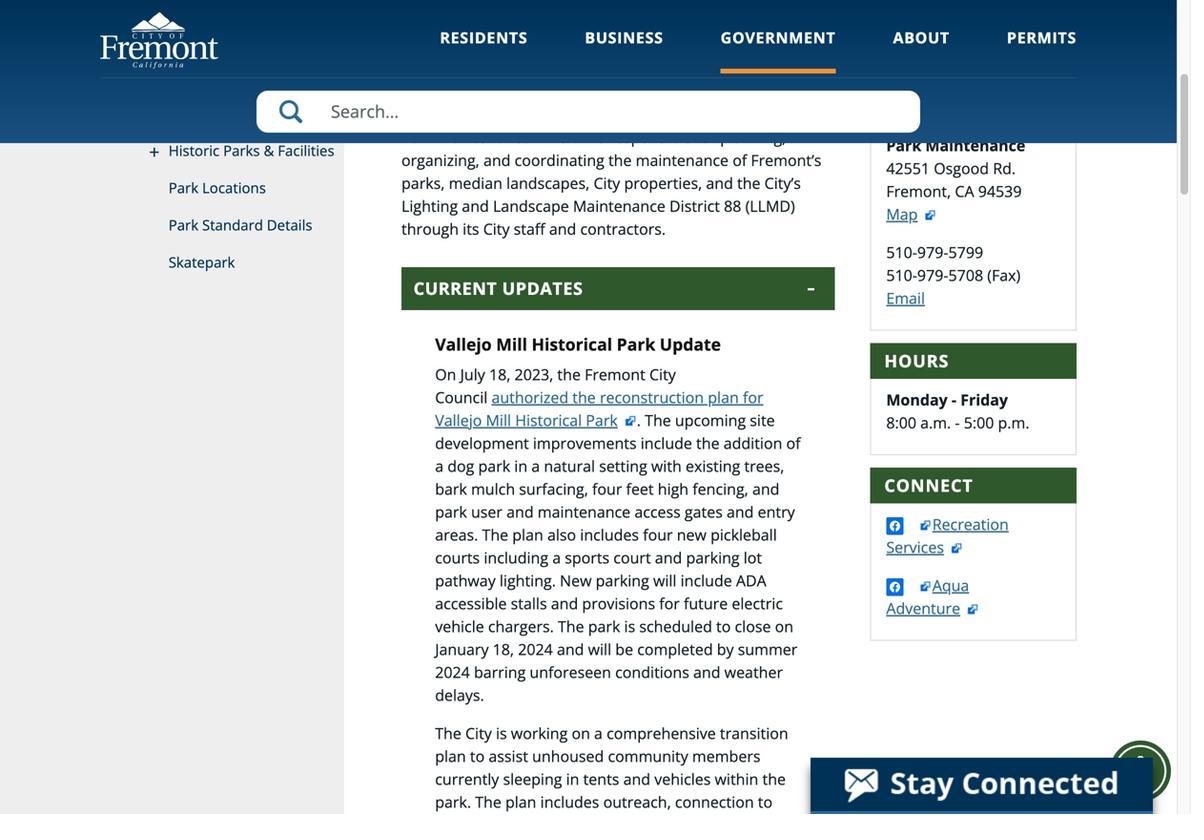 Task type: vqa. For each thing, say whether or not it's contained in the screenshot.
setting
yes



Task type: describe. For each thing, give the bounding box(es) containing it.
responsible
[[609, 127, 692, 147]]

in inside . the upcoming site development improvements include the addition of a dog park in a natural setting with existing trees, bark mulch surfacing, four feet high fencing, and park user and maintenance access gates and entry areas. the plan also includes four new pickleball courts including a sports court and parking lot pathway lighting. new parking will include ada accessible stalls and provisions for future electric vehicle chargers. the park is scheduled to close on january 18, 2024 and will be completed by summer 2024 barring unforeseen conditions and weather delays.
[[515, 455, 528, 476]]

Search text field
[[257, 91, 921, 133]]

city's
[[765, 173, 801, 193]]

park up fremont
[[617, 332, 656, 355]]

landscapes,
[[507, 173, 590, 193]]

the down responsible
[[609, 150, 632, 170]]

of inside . the upcoming site development improvements include the addition of a dog park in a natural setting with existing trees, bark mulch surfacing, four feet high fencing, and park user and maintenance access gates and entry areas. the plan also includes four new pickleball courts including a sports court and parking lot pathway lighting. new parking will include ada accessible stalls and provisions for future electric vehicle chargers. the park is scheduled to close on january 18, 2024 and will be completed by summer 2024 barring unforeseen conditions and weather delays.
[[787, 433, 801, 453]]

5708
[[949, 265, 984, 285]]

to inside the park division strives to provide safe, healthy, and attractive green spaces for the enjoyment of fremont's residents. the park maintenance division is responsible for planning, organizing, and coordinating the maintenance of fremont's parks, median landscapes, city properties, and the city's lighting and landscape maintenance district 88 (llmd) through its city staff and contractors.
[[578, 81, 593, 102]]

city up contractors.
[[594, 173, 621, 193]]

government link
[[721, 27, 836, 74]]

the inside authorized the reconstruction plan for vallejo mill historical park
[[573, 387, 596, 407]]

2 510- from the top
[[887, 265, 918, 285]]

business link
[[585, 27, 664, 74]]

members
[[693, 746, 761, 766]]

conditions
[[616, 662, 690, 682]]

a left dog
[[435, 455, 444, 476]]

maintenance inside . the upcoming site development improvements include the addition of a dog park in a natural setting with existing trees, bark mulch surfacing, four feet high fencing, and park user and maintenance access gates and entry areas. the plan also includes four new pickleball courts including a sports court and parking lot pathway lighting. new parking will include ada accessible stalls and provisions for future electric vehicle chargers. the park is scheduled to close on january 18, 2024 and will be completed by summer 2024 barring unforeseen conditions and weather delays.
[[538, 501, 631, 522]]

comprehensive
[[607, 723, 716, 743]]

the down attractive
[[798, 104, 824, 124]]

0 vertical spatial 2024
[[518, 639, 553, 659]]

0 vertical spatial park
[[479, 455, 511, 476]]

lighting
[[402, 196, 458, 216]]

8:00
[[887, 412, 917, 433]]

chargers.
[[488, 616, 554, 636]]

currently
[[435, 768, 499, 789]]

surfacing,
[[519, 478, 589, 499]]

for right spaces
[[499, 104, 520, 124]]

park down green
[[402, 127, 434, 147]]

updates
[[503, 277, 583, 300]]

weather
[[725, 662, 783, 682]]

new
[[560, 570, 592, 590]]

park.
[[435, 791, 471, 812]]

city inside the city is working on a comprehensive transition plan to assist unhoused community members currently sleeping in tents and vehicles within the park. the plan includes outreach, connection
[[466, 723, 492, 743]]

is inside the city is working on a comprehensive transition plan to assist unhoused community members currently sleeping in tents and vehicles within the park. the plan includes outreach, connection
[[496, 723, 507, 743]]

city right 'its'
[[484, 218, 510, 239]]

&
[[264, 141, 274, 160]]

lighting.
[[500, 570, 556, 590]]

5799
[[949, 242, 984, 262]]

0 vertical spatial four
[[593, 478, 623, 499]]

ada
[[737, 570, 767, 590]]

88
[[724, 196, 742, 216]]

1 vertical spatial parking
[[596, 570, 650, 590]]

1 vertical spatial -
[[952, 389, 957, 410]]

contact
[[885, 95, 972, 118]]

feet
[[627, 478, 654, 499]]

the down strives
[[524, 104, 547, 124]]

strives
[[528, 81, 574, 102]]

business
[[585, 27, 664, 48]]

includes inside the city is working on a comprehensive transition plan to assist unhoused community members currently sleeping in tents and vehicles within the park. the plan includes outreach, connection
[[541, 791, 600, 812]]

email link
[[887, 288, 926, 308]]

2 979- from the top
[[918, 265, 949, 285]]

park down the historic
[[169, 178, 199, 198]]

aqua adventure link
[[887, 575, 980, 619]]

historical inside authorized the reconstruction plan for vallejo mill historical park
[[515, 410, 582, 430]]

2 horizontal spatial park
[[589, 616, 621, 636]]

vehicles
[[655, 768, 711, 789]]

in inside the city is working on a comprehensive transition plan to assist unhoused community members currently sleeping in tents and vehicles within the park. the plan includes outreach, connection
[[566, 768, 580, 789]]

its
[[463, 218, 480, 239]]

on inside the city is working on a comprehensive transition plan to assist unhoused community members currently sleeping in tents and vehicles within the park. the plan includes outreach, connection
[[572, 723, 591, 743]]

510-979-5799 510-979-5708 (fax) email
[[887, 242, 1021, 308]]

working
[[511, 723, 568, 743]]

accessible
[[435, 593, 507, 613]]

future
[[684, 593, 728, 613]]

1 vertical spatial division
[[534, 127, 590, 147]]

july
[[461, 364, 486, 384]]

maintenance inside the park division strives to provide safe, healthy, and attractive green spaces for the enjoyment of fremont's residents. the park maintenance division is responsible for planning, organizing, and coordinating the maintenance of fremont's parks, median landscapes, city properties, and the city's lighting and landscape maintenance district 88 (llmd) through its city staff and contractors.
[[636, 150, 729, 170]]

1 horizontal spatial four
[[643, 524, 673, 545]]

aqua adventure
[[887, 575, 970, 619]]

setting
[[599, 455, 648, 476]]

0 horizontal spatial fremont's
[[649, 104, 720, 124]]

42551
[[887, 158, 930, 178]]

lot
[[744, 547, 763, 568]]

by
[[717, 639, 734, 659]]

0 vertical spatial will
[[654, 570, 677, 590]]

safe,
[[655, 81, 688, 102]]

columnusercontrol4 main content
[[402, 80, 854, 814]]

fremont,
[[887, 181, 952, 201]]

maintenance inside park maintenance 42551 osgood rd. fremont, ca  94539 map
[[926, 135, 1026, 156]]

mill inside authorized the reconstruction plan for vallejo mill historical park
[[486, 410, 512, 430]]

the up unforeseen
[[558, 616, 585, 636]]

park inside authorized the reconstruction plan for vallejo mill historical park
[[586, 410, 618, 430]]

+
[[967, 42, 974, 60]]

completed
[[638, 639, 713, 659]]

sleeping
[[503, 768, 562, 789]]

authorized the reconstruction plan for vallejo mill historical park link
[[435, 387, 764, 430]]

footer fb icon h image for adventure
[[887, 579, 904, 596]]

(fax)
[[988, 265, 1021, 285]]

to inside . the upcoming site development improvements include the addition of a dog park in a natural setting with existing trees, bark mulch surfacing, four feet high fencing, and park user and maintenance access gates and entry areas. the plan also includes four new pickleball courts including a sports court and parking lot pathway lighting. new parking will include ada accessible stalls and provisions for future electric vehicle chargers. the park is scheduled to close on january 18, 2024 and will be completed by summer 2024 barring unforeseen conditions and weather delays.
[[717, 616, 731, 636]]

to inside the city is working on a comprehensive transition plan to assist unhoused community members currently sleeping in tents and vehicles within the park. the plan includes outreach, connection
[[470, 746, 485, 766]]

coordinating
[[515, 150, 605, 170]]

a inside the city is working on a comprehensive transition plan to assist unhoused community members currently sleeping in tents and vehicles within the park. the plan includes outreach, connection
[[595, 723, 603, 743]]

0 vertical spatial historical
[[532, 332, 613, 355]]

hours
[[885, 349, 950, 373]]

recreation services link
[[887, 514, 1009, 557]]

aqua
[[933, 575, 970, 596]]

mulch
[[471, 478, 515, 499]]

feedback
[[1022, 41, 1077, 59]]

recreation services
[[887, 514, 1009, 557]]

0 vertical spatial include
[[641, 433, 693, 453]]

update
[[660, 332, 721, 355]]

and inside the city is working on a comprehensive transition plan to assist unhoused community members currently sleeping in tents and vehicles within the park. the plan includes outreach, connection
[[624, 768, 651, 789]]

current
[[414, 277, 498, 300]]

areas.
[[435, 524, 478, 545]]

pathway
[[435, 570, 496, 590]]

1 vertical spatial will
[[588, 639, 612, 659]]

organizing,
[[402, 150, 480, 170]]

stay connected image
[[811, 758, 1152, 811]]

includes inside . the upcoming site development improvements include the addition of a dog park in a natural setting with existing trees, bark mulch surfacing, four feet high fencing, and park user and maintenance access gates and entry areas. the plan also includes four new pickleball courts including a sports court and parking lot pathway lighting. new parking will include ada accessible stalls and provisions for future electric vehicle chargers. the park is scheduled to close on january 18, 2024 and will be completed by summer 2024 barring unforeseen conditions and weather delays.
[[580, 524, 639, 545]]

size:
[[919, 43, 945, 60]]

is inside . the upcoming site development improvements include the addition of a dog park in a natural setting with existing trees, bark mulch surfacing, four feet high fencing, and park user and maintenance access gates and entry areas. the plan also includes four new pickleball courts including a sports court and parking lot pathway lighting. new parking will include ada accessible stalls and provisions for future electric vehicle chargers. the park is scheduled to close on january 18, 2024 and will be completed by summer 2024 barring unforeseen conditions and weather delays.
[[625, 616, 636, 636]]

natural
[[544, 455, 596, 476]]

skatepark link
[[100, 244, 345, 282]]

1 vertical spatial fremont's
[[751, 150, 822, 170]]

landscape
[[493, 196, 569, 216]]

0 vertical spatial -
[[988, 42, 992, 60]]

2023,
[[515, 364, 554, 384]]

font size:
[[890, 43, 945, 60]]

current updates
[[414, 277, 583, 300]]

staff
[[514, 218, 546, 239]]

the right .
[[645, 410, 672, 430]]

for left planning,
[[696, 127, 717, 147]]

city inside on july 18, 2023, the fremont city council
[[650, 364, 676, 384]]

bark
[[435, 478, 467, 499]]

monday - friday 8:00 a.m. - 5:00 p.m.
[[887, 389, 1030, 433]]

park up spaces
[[432, 81, 464, 102]]

historic parks & facilities link
[[100, 133, 345, 170]]

adventure
[[887, 598, 961, 619]]



Task type: locate. For each thing, give the bounding box(es) containing it.
plan up "upcoming"
[[708, 387, 739, 407]]

1 footer fb icon h image from the top
[[887, 517, 904, 535]]

(llmd)
[[746, 196, 796, 216]]

properties,
[[625, 173, 703, 193]]

maintenance up contractors.
[[573, 196, 666, 216]]

0 vertical spatial maintenance
[[636, 150, 729, 170]]

barring
[[474, 662, 526, 682]]

four down access
[[643, 524, 673, 545]]

park down provisions
[[589, 616, 621, 636]]

maintenance down spaces
[[438, 127, 530, 147]]

the up 88
[[738, 173, 761, 193]]

2024 down chargers.
[[518, 639, 553, 659]]

osgood
[[934, 158, 990, 178]]

2 vallejo from the top
[[435, 410, 482, 430]]

2 vertical spatial park
[[589, 616, 621, 636]]

2 vertical spatial is
[[496, 723, 507, 743]]

0 horizontal spatial four
[[593, 478, 623, 499]]

plan up the currently
[[435, 746, 466, 766]]

is up 'be'
[[625, 616, 636, 636]]

for up site
[[743, 387, 764, 407]]

the down "upcoming"
[[697, 433, 720, 453]]

is inside the park division strives to provide safe, healthy, and attractive green spaces for the enjoyment of fremont's residents. the park maintenance division is responsible for planning, organizing, and coordinating the maintenance of fremont's parks, median landscapes, city properties, and the city's lighting and landscape maintenance district 88 (llmd) through its city staff and contractors.
[[594, 127, 605, 147]]

park locations link
[[100, 170, 345, 207]]

1 vertical spatial 18,
[[493, 639, 514, 659]]

be
[[616, 639, 634, 659]]

0 horizontal spatial parking
[[596, 570, 650, 590]]

1 horizontal spatial on
[[775, 616, 794, 636]]

0 horizontal spatial on
[[572, 723, 591, 743]]

sports
[[565, 547, 610, 568]]

the up green
[[402, 81, 428, 102]]

979- up 5708
[[918, 242, 949, 262]]

the inside the city is working on a comprehensive transition plan to assist unhoused community members currently sleeping in tents and vehicles within the park. the plan includes outreach, connection
[[763, 768, 786, 789]]

the city is working on a comprehensive transition plan to assist unhoused community members currently sleeping in tents and vehicles within the park. the plan includes outreach, connection
[[435, 723, 800, 814]]

historical up on july 18, 2023, the fremont city council
[[532, 332, 613, 355]]

include up 'with'
[[641, 433, 693, 453]]

0 vertical spatial is
[[594, 127, 605, 147]]

94539
[[979, 181, 1022, 201]]

510- up email
[[887, 265, 918, 285]]

979-
[[918, 242, 949, 262], [918, 265, 949, 285]]

2 horizontal spatial of
[[787, 433, 801, 453]]

1 vertical spatial historical
[[515, 410, 582, 430]]

park
[[432, 81, 464, 102], [402, 127, 434, 147], [887, 135, 922, 156], [169, 178, 199, 198], [169, 215, 199, 235], [617, 332, 656, 355], [586, 410, 618, 430]]

0 vertical spatial parking
[[687, 547, 740, 568]]

rd.
[[994, 158, 1016, 178]]

1 vertical spatial maintenance
[[538, 501, 631, 522]]

facilities
[[278, 141, 335, 160]]

0 vertical spatial of
[[631, 104, 645, 124]]

- link
[[974, 42, 992, 60]]

footer fb icon h image
[[887, 517, 904, 535], [887, 579, 904, 596]]

development
[[435, 433, 529, 453]]

mill up development
[[486, 410, 512, 430]]

community
[[608, 746, 689, 766]]

parking down new
[[687, 547, 740, 568]]

0 vertical spatial division
[[468, 81, 524, 102]]

1 vertical spatial on
[[572, 723, 591, 743]]

division up spaces
[[468, 81, 524, 102]]

park up the improvements
[[586, 410, 618, 430]]

for up scheduled
[[660, 593, 680, 613]]

fencing,
[[693, 478, 749, 499]]

in down unhoused on the bottom
[[566, 768, 580, 789]]

2 horizontal spatial maintenance
[[926, 135, 1026, 156]]

.
[[637, 410, 641, 430]]

four down setting
[[593, 478, 623, 499]]

of up responsible
[[631, 104, 645, 124]]

spaces
[[447, 104, 495, 124]]

- right +
[[988, 42, 992, 60]]

18, inside on july 18, 2023, the fremont city council
[[489, 364, 511, 384]]

footer fb icon h image up the adventure
[[887, 579, 904, 596]]

to up the currently
[[470, 746, 485, 766]]

2024
[[518, 639, 553, 659], [435, 662, 470, 682]]

will left 'be'
[[588, 639, 612, 659]]

on up summer
[[775, 616, 794, 636]]

0 vertical spatial includes
[[580, 524, 639, 545]]

will up scheduled
[[654, 570, 677, 590]]

electric
[[732, 593, 783, 613]]

2 vertical spatial of
[[787, 433, 801, 453]]

0 vertical spatial footer fb icon h image
[[887, 517, 904, 535]]

2 vertical spatial to
[[470, 746, 485, 766]]

1 510- from the top
[[887, 242, 918, 262]]

the down user
[[482, 524, 509, 545]]

0 vertical spatial in
[[515, 455, 528, 476]]

0 vertical spatial on
[[775, 616, 794, 636]]

park inside park maintenance 42551 osgood rd. fremont, ca  94539 map
[[887, 135, 922, 156]]

a up surfacing,
[[532, 455, 540, 476]]

2024 up delays.
[[435, 662, 470, 682]]

to up by
[[717, 616, 731, 636]]

authorized the reconstruction plan for vallejo mill historical park
[[435, 387, 764, 430]]

- left 5:00
[[956, 412, 961, 433]]

18, up barring
[[493, 639, 514, 659]]

unhoused
[[533, 746, 604, 766]]

high
[[658, 478, 689, 499]]

. the upcoming site development improvements include the addition of a dog park in a natural setting with existing trees, bark mulch surfacing, four feet high fencing, and park user and maintenance access gates and entry areas. the plan also includes four new pickleball courts including a sports court and parking lot pathway lighting. new parking will include ada accessible stalls and provisions for future electric vehicle chargers. the park is scheduled to close on january 18, 2024 and will be completed by summer 2024 barring unforeseen conditions and weather delays.
[[435, 410, 801, 705]]

1 vallejo from the top
[[435, 332, 492, 355]]

1 horizontal spatial division
[[534, 127, 590, 147]]

mill
[[496, 332, 528, 355], [486, 410, 512, 430]]

details
[[267, 215, 313, 235]]

for inside authorized the reconstruction plan for vallejo mill historical park
[[743, 387, 764, 407]]

18, inside . the upcoming site development improvements include the addition of a dog park in a natural setting with existing trees, bark mulch surfacing, four feet high fencing, and park user and maintenance access gates and entry areas. the plan also includes four new pickleball courts including a sports court and parking lot pathway lighting. new parking will include ada accessible stalls and provisions for future electric vehicle chargers. the park is scheduled to close on january 18, 2024 and will be completed by summer 2024 barring unforeseen conditions and weather delays.
[[493, 639, 514, 659]]

district
[[670, 196, 720, 216]]

median
[[449, 173, 503, 193]]

city
[[594, 173, 621, 193], [484, 218, 510, 239], [650, 364, 676, 384], [466, 723, 492, 743]]

connect
[[885, 474, 974, 497]]

1 vertical spatial mill
[[486, 410, 512, 430]]

2 vertical spatial -
[[956, 412, 961, 433]]

parking up provisions
[[596, 570, 650, 590]]

park
[[479, 455, 511, 476], [435, 501, 467, 522], [589, 616, 621, 636]]

1 vertical spatial four
[[643, 524, 673, 545]]

0 vertical spatial mill
[[496, 332, 528, 355]]

reconstruction
[[600, 387, 704, 407]]

0 horizontal spatial in
[[515, 455, 528, 476]]

addition
[[724, 433, 783, 453]]

green
[[402, 104, 443, 124]]

with
[[652, 455, 682, 476]]

1 vertical spatial footer fb icon h image
[[887, 579, 904, 596]]

gates
[[685, 501, 723, 522]]

parks,
[[402, 173, 445, 193]]

healthy,
[[692, 81, 749, 102]]

fremont's up "city's"
[[751, 150, 822, 170]]

0 vertical spatial 18,
[[489, 364, 511, 384]]

on up unhoused on the bottom
[[572, 723, 591, 743]]

map link
[[887, 204, 937, 224]]

1 vertical spatial park
[[435, 501, 467, 522]]

the inside . the upcoming site development improvements include the addition of a dog park in a natural setting with existing trees, bark mulch surfacing, four feet high fencing, and park user and maintenance access gates and entry areas. the plan also includes four new pickleball courts including a sports court and parking lot pathway lighting. new parking will include ada accessible stalls and provisions for future electric vehicle chargers. the park is scheduled to close on january 18, 2024 and will be completed by summer 2024 barring unforeseen conditions and weather delays.
[[697, 433, 720, 453]]

includes down tents
[[541, 791, 600, 812]]

about link
[[894, 27, 950, 74]]

a down also
[[553, 547, 561, 568]]

vallejo down council
[[435, 410, 482, 430]]

stalls
[[511, 593, 547, 613]]

1 horizontal spatial 2024
[[518, 639, 553, 659]]

maintenance
[[438, 127, 530, 147], [926, 135, 1026, 156], [573, 196, 666, 216]]

0 vertical spatial fremont's
[[649, 104, 720, 124]]

0 horizontal spatial maintenance
[[438, 127, 530, 147]]

1 horizontal spatial parking
[[687, 547, 740, 568]]

979- up email "link"
[[918, 265, 949, 285]]

0 horizontal spatial park
[[435, 501, 467, 522]]

the right within
[[763, 768, 786, 789]]

0 horizontal spatial of
[[631, 104, 645, 124]]

0 horizontal spatial to
[[470, 746, 485, 766]]

footer fb icon h image for services
[[887, 517, 904, 535]]

vallejo inside authorized the reconstruction plan for vallejo mill historical park
[[435, 410, 482, 430]]

fremont's down safe,
[[649, 104, 720, 124]]

historical down authorized
[[515, 410, 582, 430]]

includes up sports
[[580, 524, 639, 545]]

in up mulch
[[515, 455, 528, 476]]

the down delays.
[[435, 723, 462, 743]]

1 vertical spatial in
[[566, 768, 580, 789]]

locations
[[202, 178, 266, 198]]

1 horizontal spatial of
[[733, 150, 747, 170]]

1 vertical spatial to
[[717, 616, 731, 636]]

city up assist
[[466, 723, 492, 743]]

mill up 2023,
[[496, 332, 528, 355]]

include up the future
[[681, 570, 733, 590]]

0 horizontal spatial is
[[496, 723, 507, 743]]

footer fb icon h image up services
[[887, 517, 904, 535]]

park up mulch
[[479, 455, 511, 476]]

0 horizontal spatial will
[[588, 639, 612, 659]]

will
[[654, 570, 677, 590], [588, 639, 612, 659]]

a up unhoused on the bottom
[[595, 723, 603, 743]]

park locations
[[169, 178, 266, 198]]

plan
[[708, 387, 739, 407], [513, 524, 544, 545], [435, 746, 466, 766], [506, 791, 537, 812]]

government
[[721, 27, 836, 48]]

1 vertical spatial vallejo
[[435, 410, 482, 430]]

park standard details
[[169, 215, 313, 235]]

1 horizontal spatial in
[[566, 768, 580, 789]]

of down planning,
[[733, 150, 747, 170]]

2 footer fb icon h image from the top
[[887, 579, 904, 596]]

park down bark
[[435, 501, 467, 522]]

0 horizontal spatial division
[[468, 81, 524, 102]]

within
[[715, 768, 759, 789]]

maintenance up osgood
[[926, 135, 1026, 156]]

the down the currently
[[475, 791, 502, 812]]

1 vertical spatial 510-
[[887, 265, 918, 285]]

0 horizontal spatial 2024
[[435, 662, 470, 682]]

plan inside authorized the reconstruction plan for vallejo mill historical park
[[708, 387, 739, 407]]

user
[[471, 501, 503, 522]]

to
[[578, 81, 593, 102], [717, 616, 731, 636], [470, 746, 485, 766]]

site
[[750, 410, 775, 430]]

summer
[[738, 639, 798, 659]]

0 vertical spatial 510-
[[887, 242, 918, 262]]

pickleball
[[711, 524, 778, 545]]

1 horizontal spatial fremont's
[[751, 150, 822, 170]]

through
[[402, 218, 459, 239]]

is down "enjoyment"
[[594, 127, 605, 147]]

0 vertical spatial 979-
[[918, 242, 949, 262]]

maintenance up also
[[538, 501, 631, 522]]

plan inside . the upcoming site development improvements include the addition of a dog park in a natural setting with existing trees, bark mulch surfacing, four feet high fencing, and park user and maintenance access gates and entry areas. the plan also includes four new pickleball courts including a sports court and parking lot pathway lighting. new parking will include ada accessible stalls and provisions for future electric vehicle chargers. the park is scheduled to close on january 18, 2024 and will be completed by summer 2024 barring unforeseen conditions and weather delays.
[[513, 524, 544, 545]]

park up 42551
[[887, 135, 922, 156]]

the down vallejo mill historical park update
[[558, 364, 581, 384]]

the park division strives to provide safe, healthy, and attractive green spaces for the enjoyment of fremont's residents. the park maintenance division is responsible for planning, organizing, and coordinating the maintenance of fremont's parks, median landscapes, city properties, and the city's lighting and landscape maintenance district 88 (llmd) through its city staff and contractors.
[[402, 81, 851, 239]]

vallejo up 'july'
[[435, 332, 492, 355]]

attractive
[[784, 81, 851, 102]]

planning,
[[721, 127, 787, 147]]

1 horizontal spatial maintenance
[[636, 150, 729, 170]]

delays.
[[435, 684, 485, 705]]

in
[[515, 455, 528, 476], [566, 768, 580, 789]]

residents link
[[440, 27, 528, 74]]

park up the skatepark
[[169, 215, 199, 235]]

+ link
[[952, 42, 974, 60]]

scheduled
[[640, 616, 713, 636]]

0 vertical spatial to
[[578, 81, 593, 102]]

feedback link
[[1002, 41, 1077, 59]]

2 horizontal spatial to
[[717, 616, 731, 636]]

on inside . the upcoming site development improvements include the addition of a dog park in a natural setting with existing trees, bark mulch surfacing, four feet high fencing, and park user and maintenance access gates and entry areas. the plan also includes four new pickleball courts including a sports court and parking lot pathway lighting. new parking will include ada accessible stalls and provisions for future electric vehicle chargers. the park is scheduled to close on january 18, 2024 and will be completed by summer 2024 barring unforeseen conditions and weather delays.
[[775, 616, 794, 636]]

- left friday
[[952, 389, 957, 410]]

18, right 'july'
[[489, 364, 511, 384]]

1 horizontal spatial maintenance
[[573, 196, 666, 216]]

1 vertical spatial include
[[681, 570, 733, 590]]

is up assist
[[496, 723, 507, 743]]

1 vertical spatial 2024
[[435, 662, 470, 682]]

including
[[484, 547, 549, 568]]

1 horizontal spatial is
[[594, 127, 605, 147]]

to up "enjoyment"
[[578, 81, 593, 102]]

1 horizontal spatial park
[[479, 455, 511, 476]]

1 horizontal spatial will
[[654, 570, 677, 590]]

1 vertical spatial 979-
[[918, 265, 949, 285]]

for inside . the upcoming site development improvements include the addition of a dog park in a natural setting with existing trees, bark mulch surfacing, four feet high fencing, and park user and maintenance access gates and entry areas. the plan also includes four new pickleball courts including a sports court and parking lot pathway lighting. new parking will include ada accessible stalls and provisions for future electric vehicle chargers. the park is scheduled to close on january 18, 2024 and will be completed by summer 2024 barring unforeseen conditions and weather delays.
[[660, 593, 680, 613]]

510- down map
[[887, 242, 918, 262]]

residents.
[[724, 104, 794, 124]]

include
[[641, 433, 693, 453], [681, 570, 733, 590]]

division up coordinating on the top of page
[[534, 127, 590, 147]]

1 horizontal spatial to
[[578, 81, 593, 102]]

residents
[[440, 27, 528, 48]]

1 vertical spatial includes
[[541, 791, 600, 812]]

entry
[[758, 501, 796, 522]]

friday
[[961, 389, 1009, 410]]

permits
[[1008, 27, 1077, 48]]

0 horizontal spatial maintenance
[[538, 501, 631, 522]]

0 vertical spatial vallejo
[[435, 332, 492, 355]]

1 vertical spatial of
[[733, 150, 747, 170]]

maintenance up the properties,
[[636, 150, 729, 170]]

1 vertical spatial is
[[625, 616, 636, 636]]

the inside on july 18, 2023, the fremont city council
[[558, 364, 581, 384]]

plan down sleeping
[[506, 791, 537, 812]]

of right addition
[[787, 433, 801, 453]]

1 979- from the top
[[918, 242, 949, 262]]

vallejo mill historical park update
[[435, 332, 721, 355]]

the down fremont
[[573, 387, 596, 407]]

plan up 'including'
[[513, 524, 544, 545]]

city up "reconstruction"
[[650, 364, 676, 384]]

2 horizontal spatial is
[[625, 616, 636, 636]]



